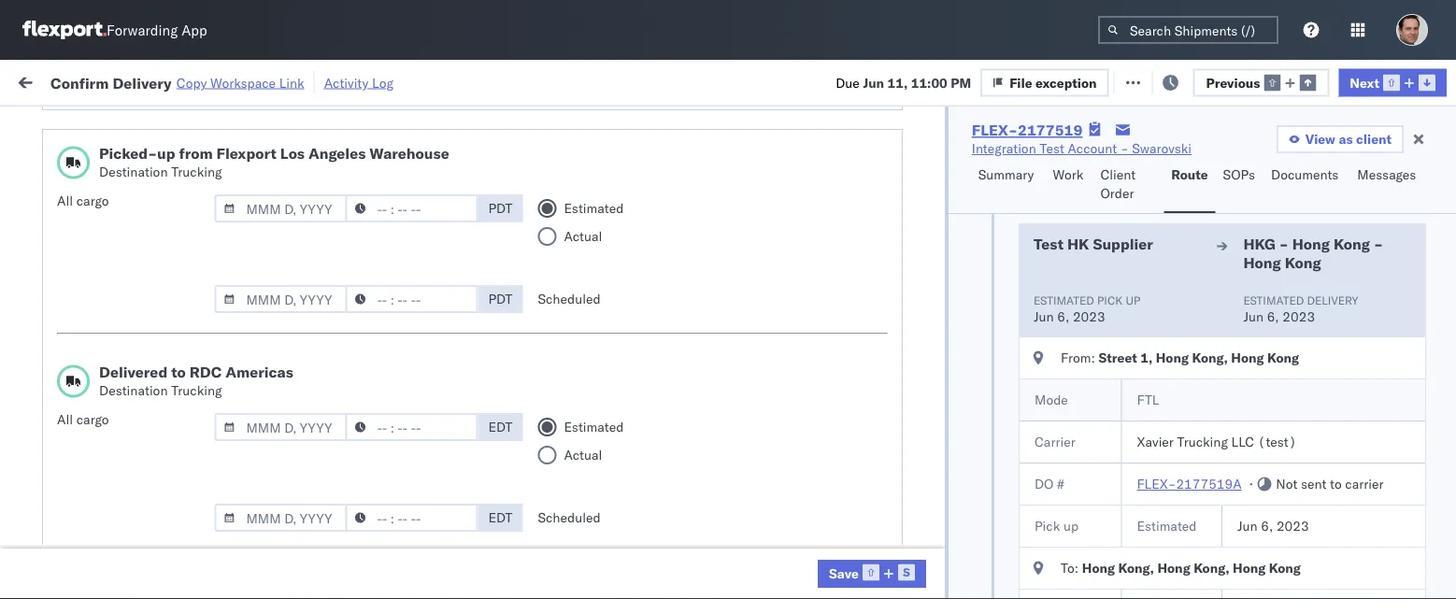 Task type: vqa. For each thing, say whether or not it's contained in the screenshot.
2:00 AM PDT, Aug 17, 2023
yes



Task type: describe. For each thing, give the bounding box(es) containing it.
mbl/mawb numbers button
[[1052, 149, 1267, 167]]

1 horizontal spatial exception
[[1164, 72, 1225, 89]]

1 fcl from the top
[[402, 187, 425, 204]]

-- : -- -- text field for mmm d, yyyy text field
[[345, 413, 478, 441]]

1 horizontal spatial account
[[699, 187, 748, 204]]

pm for 11:59 pm pdt, jul 2, 2023
[[129, 311, 149, 327]]

warehouse
[[370, 144, 449, 163]]

for
[[178, 116, 193, 130]]

flex- down the flex-2221222
[[820, 558, 860, 574]]

actual for delivered to rdc americas
[[564, 447, 602, 463]]

2 (do from the top
[[589, 434, 616, 451]]

to inside 'delivered to rdc americas destination trucking'
[[171, 363, 186, 381]]

cargo for picked-
[[76, 193, 109, 209]]

1 ocean fcl from the top
[[360, 187, 425, 204]]

flex- down xavier
[[1137, 476, 1176, 492]]

(test)
[[1258, 434, 1297, 450]]

do
[[1035, 476, 1054, 492]]

0 horizontal spatial exception
[[1036, 74, 1097, 90]]

oct
[[185, 434, 208, 451]]

5 resize handle column header from the left
[[571, 145, 594, 599]]

upload customs clearance documents button
[[43, 258, 266, 298]]

client order
[[1101, 166, 1136, 201]]

flex- up flex-2389690
[[820, 270, 860, 286]]

9 resize handle column header from the left
[[1263, 145, 1285, 599]]

to: hong kong, hong kong, hong kong
[[1061, 560, 1301, 576]]

2023 for estimated pick up jun 6, 2023
[[1073, 309, 1106, 325]]

batch action button
[[1323, 67, 1446, 95]]

not sent to carrier
[[1276, 476, 1384, 492]]

container numbers
[[940, 145, 990, 174]]

2 air from the top
[[360, 517, 377, 533]]

international inside the confirm pickup from o'hare international airport
[[43, 525, 119, 541]]

pickup for airport
[[94, 506, 135, 523]]

numbers for mbl/mawb numbers
[[1131, 153, 1180, 167]]

route button
[[1164, 158, 1216, 213]]

2177389
[[860, 434, 917, 451]]

6 resize handle column header from the left
[[758, 145, 781, 599]]

confirm pickup from los angeles, ca link
[[43, 300, 266, 337]]

: for status
[[134, 116, 137, 130]]

1 horizontal spatial integration
[[603, 187, 667, 204]]

schedule delivery appointment for second 'schedule delivery appointment' button from the top of the page
[[43, 474, 230, 491]]

kong, for 1,
[[1192, 350, 1228, 366]]

pdt, for 10:05 am pdt, jul 20, 2023
[[153, 187, 183, 204]]

delivery for second 'schedule delivery appointment' button from the top of the page
[[102, 474, 150, 491]]

estimated pick up jun 6, 2023
[[1034, 293, 1141, 325]]

2 not from the top
[[620, 434, 646, 451]]

6, inside estimated delivery jun 6, 2023
[[1267, 309, 1280, 325]]

batch
[[1352, 72, 1389, 89]]

2, for 11:59 pm pdt, jul 2, 2023
[[206, 311, 218, 327]]

angeles,
[[193, 301, 244, 317]]

aug for 16,
[[177, 393, 202, 409]]

flex- down flex-2260661
[[820, 229, 860, 245]]

flex- up container numbers button
[[972, 121, 1018, 139]]

carrier
[[1346, 476, 1384, 492]]

xavier
[[1137, 434, 1174, 450]]

hk
[[1068, 235, 1090, 253]]

flex- down flex-2389690
[[820, 352, 860, 368]]

from for angeles,
[[138, 301, 165, 317]]

0 horizontal spatial file
[[1010, 74, 1033, 90]]

5 schedule from the top
[[43, 474, 98, 491]]

jun inside estimated delivery jun 6, 2023
[[1244, 309, 1264, 325]]

10:05 am pdt, jul 20, 2023
[[89, 187, 263, 204]]

9:00
[[89, 393, 117, 409]]

2389690
[[860, 311, 917, 327]]

schedule pickup from long beach, california button
[[43, 423, 266, 462]]

delivery for first 'schedule delivery appointment' button from the top
[[102, 187, 150, 203]]

filtered
[[19, 115, 64, 131]]

snoozed : no
[[387, 116, 453, 130]]

los for angeles
[[176, 218, 197, 235]]

0 horizontal spatial integration test account - swarovski
[[603, 187, 823, 204]]

sops button
[[1216, 158, 1264, 213]]

confirm for confirm arrival at cfs
[[43, 392, 91, 409]]

jun inside 'estimated pick up jun 6, 2023'
[[1034, 309, 1054, 325]]

from for angeles
[[145, 218, 173, 235]]

forwarding app link
[[22, 21, 207, 39]]

work
[[54, 68, 102, 93]]

schedule pickup from long beach, california link
[[43, 423, 266, 460]]

confirm for confirm delivery copy workspace link
[[50, 73, 109, 92]]

1 apple from the top
[[481, 229, 516, 245]]

pdt for first mmm d, yyyy text box from the top -- : -- -- text box
[[488, 200, 513, 216]]

hong right the 1,
[[1156, 350, 1189, 366]]

1 (do from the top
[[589, 229, 616, 245]]

scheduled for picked-up from flexport los angeles warehouse
[[538, 291, 601, 307]]

2 fcl from the top
[[402, 434, 425, 451]]

flex-2177389
[[820, 434, 917, 451]]

message
[[251, 72, 303, 89]]

on
[[642, 311, 661, 327]]

previous
[[1206, 74, 1260, 90]]

schedule pickup from los angeles international airport link
[[43, 217, 266, 255]]

flex- up save
[[820, 517, 860, 533]]

arrival
[[94, 392, 133, 409]]

all for delivered
[[57, 411, 73, 428]]

jun 6, 2023
[[1238, 518, 1309, 534]]

from down confirm pickup from los angeles, ca button
[[145, 351, 173, 367]]

americas
[[225, 363, 293, 381]]

cfs
[[151, 392, 176, 409]]

10:05
[[89, 187, 125, 204]]

upload customs clearance documents
[[43, 259, 205, 294]]

all cargo for delivered
[[57, 411, 109, 428]]

angeles inside picked-up from flexport los angeles warehouse destination trucking
[[308, 144, 366, 163]]

am for 2:00
[[120, 270, 142, 286]]

hong right to:
[[1082, 560, 1115, 576]]

2 vertical spatial account
[[578, 311, 627, 327]]

summary
[[979, 166, 1034, 183]]

flex-2342352
[[820, 558, 917, 574]]

schedule pickup from los angeles international airport
[[43, 218, 248, 253]]

10 resize handle column header from the left
[[1385, 145, 1407, 599]]

8 resize handle column header from the left
[[1029, 145, 1052, 599]]

10,
[[211, 434, 231, 451]]

delivered
[[99, 363, 168, 381]]

pick up
[[1035, 518, 1079, 534]]

1 horizontal spatial to
[[1330, 476, 1342, 492]]

estimated delivery jun 6, 2023
[[1244, 293, 1359, 325]]

1 horizontal spatial file exception
[[1138, 72, 1225, 89]]

work inside button
[[1053, 166, 1084, 183]]

message (0)
[[251, 72, 327, 89]]

destination inside 'delivered to rdc americas destination trucking'
[[99, 382, 168, 399]]

2023 inside estimated delivery jun 6, 2023
[[1283, 309, 1315, 325]]

view as client button
[[1277, 125, 1404, 153]]

2023 down not
[[1277, 518, 1309, 534]]

hong up estimated delivery jun 6, 2023
[[1244, 253, 1281, 272]]

risk
[[386, 72, 408, 89]]

llc
[[1232, 434, 1255, 450]]

view
[[1306, 131, 1336, 147]]

11,
[[888, 74, 908, 90]]

schedule pickup from los angeles international airport button
[[43, 217, 266, 257]]

pdt, for 9:59 pm pdt, jul 2, 2023
[[144, 517, 174, 533]]

2 edt from the top
[[488, 510, 513, 526]]

cargo for delivered
[[76, 411, 109, 428]]

mmm d, yyyy text field for flexport
[[214, 285, 347, 313]]

import work
[[157, 72, 236, 89]]

next
[[1350, 74, 1380, 90]]

2 storage from the top
[[541, 434, 586, 451]]

work button
[[1046, 158, 1093, 213]]

tclu6423271
[[940, 475, 1028, 491]]

copy
[[176, 74, 207, 91]]

(0)
[[303, 72, 327, 89]]

documents button
[[1264, 158, 1350, 213]]

my
[[19, 68, 48, 93]]

confirm for confirm pickup from los angeles, ca
[[43, 301, 91, 317]]

2 flex-2310512 from the top
[[820, 393, 917, 409]]

2 apple from the top
[[481, 434, 516, 451]]

11:59 for 11:59 pm pdt, oct 10, 2023
[[89, 434, 125, 451]]

Search Shipments (/) text field
[[1098, 16, 1279, 44]]

all for picked-
[[57, 193, 73, 209]]

trucking inside 'delivered to rdc americas destination trucking'
[[171, 382, 222, 399]]

airport inside the confirm pickup from o'hare international airport
[[122, 525, 164, 541]]

2 vertical spatial integration
[[481, 311, 546, 327]]

20,
[[207, 187, 227, 204]]

pm for 9:59 pm pdt, jul 2, 2023
[[120, 517, 141, 533]]

hong down flex-2177519a
[[1158, 560, 1191, 576]]

link
[[279, 74, 304, 91]]

batch action
[[1352, 72, 1434, 89]]

schedule pickup from phoenix
[[43, 351, 224, 367]]

1 2310512 from the top
[[860, 270, 917, 286]]

angeles inside "schedule pickup from los angeles international airport"
[[201, 218, 248, 235]]

flex- up flex-2329631
[[820, 187, 860, 204]]

0 vertical spatial delivery
[[113, 73, 172, 92]]

mode inside button
[[360, 153, 389, 167]]

as
[[1339, 131, 1353, 147]]

up for picked-
[[157, 144, 175, 163]]

action
[[1392, 72, 1434, 89]]

client order button
[[1093, 158, 1164, 213]]

kong for from: street 1, hong kong, hong kong
[[1268, 350, 1300, 366]]

actions
[[1400, 153, 1439, 167]]

hong down estimated delivery jun 6, 2023
[[1232, 350, 1265, 366]]

activity log
[[324, 74, 394, 91]]

2 apple so storage (do not use) from the top
[[481, 434, 683, 451]]

integration test account - on ag
[[481, 311, 683, 327]]

1 horizontal spatial file
[[1138, 72, 1161, 89]]

schedule pickup from long beach, california
[[43, 424, 250, 459]]

forwarding app
[[107, 21, 207, 39]]

from: street 1, hong kong, hong kong
[[1061, 350, 1300, 366]]

import work button
[[150, 60, 243, 102]]

container
[[940, 145, 990, 159]]

confirm pickup from o'hare international airport button
[[43, 505, 266, 545]]

pm for 9:00 pm pdt, aug 16, 2023
[[120, 393, 141, 409]]

jul for 9:59 pm pdt, jul 2, 2023
[[177, 517, 194, 533]]

deadline
[[89, 153, 134, 167]]

1 ocean from the top
[[360, 187, 398, 204]]

kong for hkg - hong kong - hong kong
[[1285, 253, 1322, 272]]

to:
[[1061, 560, 1079, 576]]

confirm arrival at cfs button
[[43, 391, 176, 412]]

2023 for 11:59 pm pdt, jul 2, 2023
[[221, 311, 254, 327]]

0 vertical spatial account
[[1068, 140, 1117, 157]]

Search Work text field
[[829, 67, 1032, 95]]

carrier
[[1035, 434, 1076, 450]]

filtered by:
[[19, 115, 86, 131]]

actual for picked-up from flexport los angeles warehouse
[[564, 228, 602, 244]]

by:
[[68, 115, 86, 131]]

long
[[176, 424, 205, 440]]



Task type: locate. For each thing, give the bounding box(es) containing it.
2 resize handle column header from the left
[[267, 145, 290, 599]]

2 pdt from the top
[[488, 291, 513, 307]]

2 cargo from the top
[[76, 411, 109, 428]]

2 destination from the top
[[99, 382, 168, 399]]

kong, for kong,
[[1194, 560, 1230, 576]]

schedule delivery appointment button down workitem button
[[43, 186, 230, 206]]

all left the 10:05
[[57, 193, 73, 209]]

2023 right 17,
[[230, 270, 262, 286]]

pickup for ca
[[94, 301, 135, 317]]

9:59
[[89, 517, 117, 533]]

from inside the confirm pickup from o'hare international airport
[[138, 506, 165, 523]]

1 apple so storage (do not use) from the top
[[481, 229, 683, 245]]

xavier trucking llc (test)
[[1137, 434, 1297, 450]]

picked-
[[99, 144, 157, 163]]

2 vertical spatial delivery
[[102, 474, 150, 491]]

1 vertical spatial pdt
[[488, 291, 513, 307]]

-- : -- -- text field for flexport mmm d, yyyy text box
[[345, 285, 478, 313]]

-- : -- -- text field for first mmm d, yyyy text box from the top
[[345, 194, 478, 222]]

file
[[1138, 72, 1161, 89], [1010, 74, 1033, 90]]

1 vertical spatial integration test account - swarovski
[[603, 187, 823, 204]]

documents inside button
[[1271, 166, 1339, 183]]

confirm pickup from los angeles, ca
[[43, 301, 244, 336]]

jul for 11:59 pm pdt, jul 2, 2023
[[185, 311, 202, 327]]

schedule delivery appointment link for first 'schedule delivery appointment' button from the top
[[43, 186, 230, 204]]

swarovski inside integration test account - swarovski link
[[1132, 140, 1192, 157]]

mmm d, yyyy text field for americas
[[214, 504, 347, 532]]

0 vertical spatial integration
[[972, 140, 1037, 157]]

1 horizontal spatial integration test account - swarovski
[[972, 140, 1192, 157]]

1 not from the top
[[620, 229, 646, 245]]

hkg - hong kong - hong kong
[[1244, 235, 1383, 272]]

0 vertical spatial 2310512
[[860, 270, 917, 286]]

from down for
[[179, 144, 213, 163]]

1 vertical spatial 2,
[[198, 517, 210, 533]]

0 vertical spatial air
[[360, 270, 377, 286]]

upload customs clearance documents link
[[43, 258, 266, 296]]

international inside "schedule pickup from los angeles international airport"
[[43, 237, 119, 253]]

kong up delivery
[[1334, 235, 1370, 253]]

11:59 pm pdt, jul 2, 2023
[[89, 311, 254, 327]]

clearance
[[145, 259, 205, 276]]

0 vertical spatial integration test account - swarovski
[[972, 140, 1192, 157]]

1 vertical spatial all
[[57, 411, 73, 428]]

0 vertical spatial flex-2310512
[[820, 270, 917, 286]]

1 horizontal spatial angeles
[[308, 144, 366, 163]]

customs
[[89, 259, 141, 276]]

schedule for los
[[43, 218, 98, 235]]

schedule down ca
[[43, 351, 98, 367]]

flex-2132512
[[820, 475, 917, 492]]

1 flex-2310512 from the top
[[820, 270, 917, 286]]

1 vertical spatial mode
[[1035, 392, 1068, 408]]

estimated inside estimated delivery jun 6, 2023
[[1244, 293, 1304, 307]]

2 all cargo from the top
[[57, 411, 109, 428]]

flex- up flex-2177389
[[820, 393, 860, 409]]

gvcu5265864
[[940, 434, 1032, 450]]

from inside confirm pickup from los angeles, ca
[[138, 301, 165, 317]]

-- : -- -- text field
[[345, 194, 478, 222], [345, 285, 478, 313]]

2310512 up 2177389
[[860, 393, 917, 409]]

2 schedule delivery appointment from the top
[[43, 474, 230, 491]]

•
[[1250, 476, 1254, 492]]

destination down picked-
[[99, 164, 168, 180]]

trucking down rdc
[[171, 382, 222, 399]]

2 vertical spatial los
[[169, 301, 190, 317]]

: left no
[[430, 116, 434, 130]]

to left rdc
[[171, 363, 186, 381]]

1 vertical spatial use)
[[649, 434, 683, 451]]

9:59 pm pdt, jul 2, 2023
[[89, 517, 245, 533]]

2 use) from the top
[[649, 434, 683, 451]]

delivery up 'ready'
[[113, 73, 172, 92]]

1 vertical spatial (do
[[589, 434, 616, 451]]

1 horizontal spatial at
[[371, 72, 383, 89]]

los inside picked-up from flexport los angeles warehouse destination trucking
[[280, 144, 305, 163]]

2 -- : -- -- text field from the top
[[345, 285, 478, 313]]

test hk supplier
[[1034, 235, 1153, 253]]

1 vertical spatial international
[[43, 525, 119, 541]]

1 vertical spatial 2310512
[[860, 393, 917, 409]]

trucking left llc
[[1177, 434, 1228, 450]]

1 air from the top
[[360, 270, 377, 286]]

view as client
[[1306, 131, 1392, 147]]

from inside picked-up from flexport los angeles warehouse destination trucking
[[179, 144, 213, 163]]

flex-2260661 button
[[790, 183, 921, 209], [790, 183, 921, 209]]

2310512 up 2389690
[[860, 270, 917, 286]]

0 horizontal spatial :
[[134, 116, 137, 130]]

pickup for california
[[102, 424, 142, 440]]

2 international from the top
[[43, 525, 119, 541]]

all cargo down "deadline"
[[57, 193, 109, 209]]

next button
[[1339, 68, 1447, 97]]

MMM D, YYYY text field
[[214, 413, 347, 441]]

1 vertical spatial to
[[1330, 476, 1342, 492]]

1,
[[1141, 350, 1153, 366]]

1 vertical spatial so
[[519, 434, 537, 451]]

: left 'ready'
[[134, 116, 137, 130]]

1 vertical spatial documents
[[43, 278, 111, 294]]

to
[[171, 363, 186, 381], [1330, 476, 1342, 492]]

1 vertical spatial actual
[[564, 447, 602, 463]]

appointment for schedule delivery appointment link corresponding to first 'schedule delivery appointment' button from the top
[[153, 187, 230, 203]]

pdt, for 2:00 am pdt, aug 17, 2023
[[145, 270, 175, 286]]

from for beach,
[[145, 424, 173, 440]]

2 scheduled from the top
[[538, 510, 601, 526]]

1 vertical spatial at
[[136, 392, 148, 409]]

1 11:59 from the top
[[89, 311, 125, 327]]

0 horizontal spatial documents
[[43, 278, 111, 294]]

1 scheduled from the top
[[538, 291, 601, 307]]

1 edt from the top
[[488, 419, 513, 435]]

schedule down workitem
[[43, 187, 98, 203]]

schedule for long
[[43, 424, 98, 440]]

2 horizontal spatial integration
[[972, 140, 1037, 157]]

11:00
[[911, 74, 948, 90]]

workspace
[[210, 74, 276, 91]]

1 vertical spatial cargo
[[76, 411, 109, 428]]

schedule delivery appointment down workitem button
[[43, 187, 230, 203]]

1 vertical spatial edt
[[488, 510, 513, 526]]

appointment for schedule delivery appointment link corresponding to second 'schedule delivery appointment' button from the top of the page
[[153, 474, 230, 491]]

0 horizontal spatial account
[[578, 311, 627, 327]]

exception down "search shipments (/)" text box
[[1164, 72, 1225, 89]]

schedule delivery appointment link down workitem button
[[43, 186, 230, 204]]

airport right 9:59
[[122, 525, 164, 541]]

0 vertical spatial angeles
[[308, 144, 366, 163]]

los down 10:05 am pdt, jul 20, 2023
[[176, 218, 197, 235]]

--
[[603, 229, 619, 245], [1061, 229, 1077, 245], [1061, 311, 1077, 327], [1061, 352, 1077, 368], [1061, 393, 1077, 409], [603, 434, 619, 451], [1061, 434, 1077, 451], [1061, 475, 1077, 492], [1061, 517, 1077, 533], [1061, 558, 1077, 574]]

flex-2221222 button
[[790, 512, 921, 538], [790, 512, 921, 538]]

0 vertical spatial at
[[371, 72, 383, 89]]

kong,
[[1192, 350, 1228, 366], [1119, 560, 1155, 576], [1194, 560, 1230, 576]]

schedule inside schedule pickup from phoenix link
[[43, 351, 98, 367]]

0 vertical spatial work
[[203, 72, 236, 89]]

1 : from the left
[[134, 116, 137, 130]]

workitem
[[21, 153, 69, 167]]

11:59 down 2:00
[[89, 311, 125, 327]]

los for angeles,
[[169, 301, 190, 317]]

app
[[182, 21, 207, 39]]

0 vertical spatial airport
[[122, 237, 164, 253]]

not
[[1276, 476, 1298, 492]]

delivery
[[1307, 293, 1359, 307]]

0 vertical spatial jul
[[186, 187, 204, 204]]

4 schedule from the top
[[43, 424, 98, 440]]

2023 right 16,
[[229, 393, 261, 409]]

schedule delivery appointment button up the confirm pickup from o'hare international airport
[[43, 474, 230, 494]]

at left cfs on the bottom left
[[136, 392, 148, 409]]

1 vertical spatial fcl
[[402, 434, 425, 451]]

swarovski up flex-2329631
[[763, 187, 823, 204]]

1 destination from the top
[[99, 164, 168, 180]]

confirm left the arrival
[[43, 392, 91, 409]]

swarovski
[[1132, 140, 1192, 157], [763, 187, 823, 204]]

phoenix
[[176, 351, 224, 367]]

cargo
[[76, 193, 109, 209], [76, 411, 109, 428]]

from down 10:05 am pdt, jul 20, 2023
[[145, 218, 173, 235]]

numbers
[[1131, 153, 1180, 167], [940, 160, 986, 174]]

client
[[1101, 166, 1136, 183]]

kong, down 2177519a
[[1194, 560, 1230, 576]]

1 horizontal spatial mode
[[1035, 392, 1068, 408]]

0 vertical spatial am
[[129, 187, 150, 204]]

international up upload
[[43, 237, 119, 253]]

2 schedule delivery appointment link from the top
[[43, 474, 230, 492]]

6, inside 'estimated pick up jun 6, 2023'
[[1058, 309, 1070, 325]]

pdt,
[[153, 187, 183, 204], [145, 270, 175, 286], [152, 311, 182, 327], [144, 393, 174, 409], [152, 434, 182, 451], [144, 517, 174, 533]]

confirm inside the confirm pickup from o'hare international airport
[[43, 506, 91, 523]]

up inside 'estimated pick up jun 6, 2023'
[[1126, 293, 1141, 307]]

0 vertical spatial mmm d, yyyy text field
[[214, 194, 347, 222]]

flex-2389690
[[820, 311, 917, 327]]

1 vertical spatial appointment
[[153, 474, 230, 491]]

appointment up o'hare
[[153, 474, 230, 491]]

destination down delivered
[[99, 382, 168, 399]]

numbers inside container numbers
[[940, 160, 986, 174]]

resize handle column header
[[263, 145, 285, 599], [267, 145, 290, 599], [328, 145, 351, 599], [450, 145, 472, 599], [571, 145, 594, 599], [758, 145, 781, 599], [908, 145, 930, 599], [1029, 145, 1052, 599], [1263, 145, 1285, 599], [1385, 145, 1407, 599], [1423, 145, 1445, 599]]

2 : from the left
[[430, 116, 434, 130]]

2 vertical spatial ocean
[[360, 434, 398, 451]]

apple so storage (do not use)
[[481, 229, 683, 245], [481, 434, 683, 451]]

hong down jun 6, 2023
[[1233, 560, 1266, 576]]

international down california on the left
[[43, 525, 119, 541]]

status : ready for work, blocked, in progress
[[101, 116, 338, 130]]

from left o'hare
[[138, 506, 165, 523]]

air
[[360, 270, 377, 286], [360, 517, 377, 533]]

0 vertical spatial all cargo
[[57, 193, 109, 209]]

ftl
[[1137, 392, 1160, 408]]

1 vertical spatial -- : -- -- text field
[[345, 285, 478, 313]]

aug for 17,
[[178, 270, 203, 286]]

2 -- : -- -- text field from the top
[[345, 504, 478, 532]]

2023
[[230, 187, 263, 204], [230, 270, 262, 286], [1073, 309, 1106, 325], [1283, 309, 1315, 325], [221, 311, 254, 327], [229, 393, 261, 409], [234, 434, 267, 451], [213, 517, 245, 533], [1277, 518, 1309, 534]]

0 vertical spatial schedule delivery appointment
[[43, 187, 230, 203]]

schedule delivery appointment link up the confirm pickup from o'hare international airport
[[43, 474, 230, 492]]

2132512
[[860, 475, 917, 492]]

1 schedule delivery appointment button from the top
[[43, 186, 230, 206]]

kong down jun 6, 2023
[[1269, 560, 1301, 576]]

confirm inside confirm pickup from los angeles, ca
[[43, 301, 91, 317]]

1 vertical spatial up
[[1126, 293, 1141, 307]]

1 vertical spatial ocean fcl
[[360, 434, 425, 451]]

mode up carrier
[[1035, 392, 1068, 408]]

schedule pickup from phoenix link
[[43, 350, 224, 369]]

0 vertical spatial cargo
[[76, 193, 109, 209]]

0 vertical spatial ocean fcl
[[360, 187, 425, 204]]

exception up 2177519
[[1036, 74, 1097, 90]]

0 horizontal spatial angeles
[[201, 218, 248, 235]]

appointment down deadline button
[[153, 187, 230, 203]]

2 horizontal spatial account
[[1068, 140, 1117, 157]]

1 use) from the top
[[649, 229, 683, 245]]

up for pick
[[1064, 518, 1079, 534]]

0 vertical spatial apple
[[481, 229, 516, 245]]

0 horizontal spatial file exception
[[1010, 74, 1097, 90]]

0 vertical spatial destination
[[99, 164, 168, 180]]

at
[[371, 72, 383, 89], [136, 392, 148, 409]]

1 all cargo from the top
[[57, 193, 109, 209]]

4 resize handle column header from the left
[[450, 145, 472, 599]]

snoozed
[[387, 116, 430, 130]]

schedule delivery appointment link for second 'schedule delivery appointment' button from the top of the page
[[43, 474, 230, 492]]

0 vertical spatial scheduled
[[538, 291, 601, 307]]

destination
[[99, 164, 168, 180], [99, 382, 168, 399]]

0 horizontal spatial up
[[157, 144, 175, 163]]

pickup inside confirm pickup from los angeles, ca
[[94, 301, 135, 317]]

delivery down "deadline"
[[102, 187, 150, 203]]

2023 for 10:05 am pdt, jul 20, 2023
[[230, 187, 263, 204]]

flex-2310512 up flex-2389690
[[820, 270, 917, 286]]

mbl/mawb numbers
[[1061, 153, 1180, 167]]

9:00 pm pdt, aug 16, 2023
[[89, 393, 261, 409]]

kong, right to:
[[1119, 560, 1155, 576]]

2310512
[[860, 270, 917, 286], [860, 393, 917, 409]]

pdt, for 11:59 pm pdt, oct 10, 2023
[[152, 434, 182, 451]]

deadline button
[[79, 149, 266, 167]]

scheduled for delivered to rdc americas
[[538, 510, 601, 526]]

2 so from the top
[[519, 434, 537, 451]]

0 vertical spatial actual
[[564, 228, 602, 244]]

file exception
[[1138, 72, 1225, 89], [1010, 74, 1097, 90]]

confirm arrival at cfs
[[43, 392, 176, 409]]

1 vertical spatial apple so storage (do not use)
[[481, 434, 683, 451]]

up
[[157, 144, 175, 163], [1126, 293, 1141, 307], [1064, 518, 1079, 534]]

appointment
[[153, 187, 230, 203], [153, 474, 230, 491]]

0 vertical spatial schedule delivery appointment button
[[43, 186, 230, 206]]

confirm up ca
[[43, 301, 91, 317]]

1 storage from the top
[[541, 229, 586, 245]]

confirm down california on the left
[[43, 506, 91, 523]]

1 vertical spatial flex-2310512
[[820, 393, 917, 409]]

0 vertical spatial all
[[57, 193, 73, 209]]

swarovski up route
[[1132, 140, 1192, 157]]

11:59 down confirm arrival at cfs button
[[89, 434, 125, 451]]

2023 for 9:59 pm pdt, jul 2, 2023
[[213, 517, 245, 533]]

pick
[[1035, 518, 1060, 534]]

2023 right 20,
[[230, 187, 263, 204]]

flex-2177519 link
[[972, 121, 1083, 139]]

1 international from the top
[[43, 237, 119, 253]]

mmm d, yyyy text field up americas
[[214, 285, 347, 313]]

11 resize handle column header from the left
[[1423, 145, 1445, 599]]

1 vertical spatial angeles
[[201, 218, 248, 235]]

confirm for confirm pickup from o'hare international airport
[[43, 506, 91, 523]]

due jun 11, 11:00 pm
[[836, 74, 971, 90]]

cargo down 9:00
[[76, 411, 109, 428]]

schedule down california on the left
[[43, 474, 98, 491]]

2023 down pick
[[1073, 309, 1106, 325]]

numbers for container numbers
[[940, 160, 986, 174]]

import
[[157, 72, 200, 89]]

1 all from the top
[[57, 193, 73, 209]]

pdt, for 11:59 pm pdt, jul 2, 2023
[[152, 311, 182, 327]]

los inside confirm pickup from los angeles, ca
[[169, 301, 190, 317]]

file down "search shipments (/)" text box
[[1138, 72, 1161, 89]]

ready
[[142, 116, 175, 130]]

1 schedule delivery appointment link from the top
[[43, 186, 230, 204]]

estimated inside 'estimated pick up jun 6, 2023'
[[1034, 293, 1095, 307]]

2023 down 17,
[[221, 311, 254, 327]]

0 vertical spatial use)
[[649, 229, 683, 245]]

1 horizontal spatial :
[[430, 116, 434, 130]]

mmm d, yyyy text field down mmm d, yyyy text field
[[214, 504, 347, 532]]

flex-2310512
[[820, 270, 917, 286], [820, 393, 917, 409]]

0 vertical spatial pdt
[[488, 200, 513, 216]]

in
[[278, 116, 289, 130]]

2 vertical spatial mmm d, yyyy text field
[[214, 504, 347, 532]]

jul for 10:05 am pdt, jul 20, 2023
[[186, 187, 204, 204]]

pickup for international
[[102, 218, 142, 235]]

street
[[1099, 350, 1138, 366]]

aug left 17,
[[178, 270, 203, 286]]

cargo down "deadline"
[[76, 193, 109, 209]]

1 vertical spatial not
[[620, 434, 646, 451]]

7 resize handle column header from the left
[[908, 145, 930, 599]]

2 2310512 from the top
[[860, 393, 917, 409]]

MMM D, YYYY text field
[[214, 194, 347, 222], [214, 285, 347, 313], [214, 504, 347, 532]]

from inside "schedule pickup from los angeles international airport"
[[145, 218, 173, 235]]

11:59 for 11:59 pm pdt, jul 2, 2023
[[89, 311, 125, 327]]

0 vertical spatial storage
[[541, 229, 586, 245]]

schedule delivery appointment down schedule pickup from long beach, california
[[43, 474, 230, 491]]

2 schedule from the top
[[43, 218, 98, 235]]

schedule for phoenix
[[43, 351, 98, 367]]

0 horizontal spatial swarovski
[[763, 187, 823, 204]]

trucking inside picked-up from flexport los angeles warehouse destination trucking
[[171, 164, 222, 180]]

2, for 9:59 pm pdt, jul 2, 2023
[[198, 517, 210, 533]]

all cargo down 9:00
[[57, 411, 109, 428]]

1 schedule from the top
[[43, 187, 98, 203]]

2 ocean from the top
[[360, 311, 398, 327]]

1 vertical spatial -- : -- -- text field
[[345, 504, 478, 532]]

3 resize handle column header from the left
[[328, 145, 351, 599]]

2 vertical spatial trucking
[[1177, 434, 1228, 450]]

1 vertical spatial destination
[[99, 382, 168, 399]]

estimated
[[564, 200, 624, 216], [1034, 293, 1095, 307], [1244, 293, 1304, 307], [564, 419, 624, 435], [1137, 518, 1197, 534]]

pdt for -- : -- -- text box corresponding to flexport mmm d, yyyy text box
[[488, 291, 513, 307]]

2 appointment from the top
[[153, 474, 230, 491]]

1 schedule delivery appointment from the top
[[43, 187, 230, 203]]

schedule up california on the left
[[43, 424, 98, 440]]

documents down view
[[1271, 166, 1339, 183]]

2023 for 11:59 pm pdt, oct 10, 2023
[[234, 434, 267, 451]]

1 pdt from the top
[[488, 200, 513, 216]]

schedule delivery appointment for first 'schedule delivery appointment' button from the top
[[43, 187, 230, 203]]

: for snoozed
[[430, 116, 434, 130]]

flexport. image
[[22, 21, 107, 39]]

mmm d, yyyy text field down picked-up from flexport los angeles warehouse destination trucking
[[214, 194, 347, 222]]

1 vertical spatial schedule delivery appointment button
[[43, 474, 230, 494]]

aug left 16,
[[177, 393, 202, 409]]

3 schedule from the top
[[43, 351, 98, 367]]

1 vertical spatial work
[[1053, 166, 1084, 183]]

flex- up flex-2132512 at bottom right
[[820, 434, 860, 451]]

pickup inside "schedule pickup from los angeles international airport"
[[102, 218, 142, 235]]

1 vertical spatial delivery
[[102, 187, 150, 203]]

delivery
[[113, 73, 172, 92], [102, 187, 150, 203], [102, 474, 150, 491]]

1 vertical spatial am
[[120, 270, 142, 286]]

2023 for 2:00 am pdt, aug 17, 2023
[[230, 270, 262, 286]]

airport inside "schedule pickup from los angeles international airport"
[[122, 237, 164, 253]]

schedule up upload
[[43, 218, 98, 235]]

destination inside picked-up from flexport los angeles warehouse destination trucking
[[99, 164, 168, 180]]

los down in at left
[[280, 144, 305, 163]]

2 11:59 from the top
[[89, 434, 125, 451]]

pickup inside the confirm pickup from o'hare international airport
[[94, 506, 135, 523]]

2023 right 10,
[[234, 434, 267, 451]]

1 appointment from the top
[[153, 187, 230, 203]]

at inside button
[[136, 392, 148, 409]]

1 vertical spatial mmm d, yyyy text field
[[214, 285, 347, 313]]

kong, right the 1,
[[1192, 350, 1228, 366]]

all cargo for picked-
[[57, 193, 109, 209]]

schedule inside "schedule pickup from los angeles international airport"
[[43, 218, 98, 235]]

schedule inside schedule pickup from long beach, california
[[43, 424, 98, 440]]

1 horizontal spatial swarovski
[[1132, 140, 1192, 157]]

flex-
[[972, 121, 1018, 139], [820, 187, 860, 204], [820, 229, 860, 245], [820, 270, 860, 286], [820, 311, 860, 327], [820, 352, 860, 368], [820, 393, 860, 409], [820, 434, 860, 451], [820, 475, 860, 492], [1137, 476, 1176, 492], [820, 517, 860, 533], [820, 558, 860, 574]]

unknown
[[89, 352, 148, 368]]

-- : -- -- text field
[[345, 413, 478, 441], [345, 504, 478, 532]]

1 actual from the top
[[564, 228, 602, 244]]

2 mmm d, yyyy text field from the top
[[214, 285, 347, 313]]

from for los
[[179, 144, 213, 163]]

am for 10:05
[[129, 187, 150, 204]]

from down upload customs clearance documents button
[[138, 301, 165, 317]]

trucking up 20,
[[171, 164, 222, 180]]

documents inside upload customs clearance documents
[[43, 278, 111, 294]]

ag
[[665, 311, 683, 327]]

los down 2:00 am pdt, aug 17, 2023 on the top of page
[[169, 301, 190, 317]]

0 vertical spatial international
[[43, 237, 119, 253]]

kong for to: hong kong, hong kong, hong kong
[[1269, 560, 1301, 576]]

1 -- : -- -- text field from the top
[[345, 413, 478, 441]]

from inside schedule pickup from long beach, california
[[145, 424, 173, 440]]

test
[[1040, 140, 1065, 157], [671, 187, 696, 204], [1034, 235, 1064, 253], [549, 311, 574, 327]]

1 vertical spatial account
[[699, 187, 748, 204]]

hkg
[[1244, 235, 1276, 253]]

mofu0618318
[[940, 187, 1035, 203]]

1 cargo from the top
[[76, 193, 109, 209]]

2023 down delivery
[[1283, 309, 1315, 325]]

hong right hkg on the right top of page
[[1293, 235, 1330, 253]]

2 actual from the top
[[564, 447, 602, 463]]

1 so from the top
[[519, 229, 537, 245]]

sops
[[1223, 166, 1255, 183]]

angeles down the progress
[[308, 144, 366, 163]]

1 vertical spatial airport
[[122, 525, 164, 541]]

2 schedule delivery appointment button from the top
[[43, 474, 230, 494]]

documents down upload
[[43, 278, 111, 294]]

all up california on the left
[[57, 411, 73, 428]]

kong down estimated delivery jun 6, 2023
[[1268, 350, 1300, 366]]

from left the long
[[145, 424, 173, 440]]

1 vertical spatial swarovski
[[763, 187, 823, 204]]

at left risk
[[371, 72, 383, 89]]

3 mmm d, yyyy text field from the top
[[214, 504, 347, 532]]

schedule delivery appointment
[[43, 187, 230, 203], [43, 474, 230, 491]]

1 -- : -- -- text field from the top
[[345, 194, 478, 222]]

airport
[[122, 237, 164, 253], [122, 525, 164, 541]]

messages button
[[1350, 158, 1427, 213]]

2 airport from the top
[[122, 525, 164, 541]]

confirm up by: on the top left of the page
[[50, 73, 109, 92]]

los inside "schedule pickup from los angeles international airport"
[[176, 218, 197, 235]]

0 vertical spatial documents
[[1271, 166, 1339, 183]]

2023 for 9:00 pm pdt, aug 16, 2023
[[229, 393, 261, 409]]

angeles down 20,
[[201, 218, 248, 235]]

pdt, for 9:00 pm pdt, aug 16, 2023
[[144, 393, 174, 409]]

all
[[57, 193, 73, 209], [57, 411, 73, 428]]

1 horizontal spatial numbers
[[1131, 153, 1180, 167]]

1 resize handle column header from the left
[[263, 145, 285, 599]]

1 vertical spatial aug
[[177, 393, 202, 409]]

2 vertical spatial up
[[1064, 518, 1079, 534]]

0 vertical spatial up
[[157, 144, 175, 163]]

2 horizontal spatial up
[[1126, 293, 1141, 307]]

1 vertical spatial air
[[360, 517, 377, 533]]

1 vertical spatial trucking
[[171, 382, 222, 399]]

flex- up flex-2006088
[[820, 311, 860, 327]]

1 airport from the top
[[122, 237, 164, 253]]

work inside button
[[203, 72, 236, 89]]

1 mmm d, yyyy text field from the top
[[214, 194, 347, 222]]

0 vertical spatial fcl
[[402, 187, 425, 204]]

2 all from the top
[[57, 411, 73, 428]]

flex-2310512 up flex-2177389
[[820, 393, 917, 409]]

pm for 11:59 pm pdt, oct 10, 2023
[[129, 434, 149, 451]]

file exception up 2177519
[[1010, 74, 1097, 90]]

up inside picked-up from flexport los angeles warehouse destination trucking
[[157, 144, 175, 163]]

flex- down flex-2177389
[[820, 475, 860, 492]]

16,
[[205, 393, 225, 409]]

3 ocean from the top
[[360, 434, 398, 451]]

from for international
[[138, 506, 165, 523]]

1 vertical spatial integration
[[603, 187, 667, 204]]

am right 2:00
[[120, 270, 142, 286]]

2 ocean fcl from the top
[[360, 434, 425, 451]]

work,
[[196, 116, 226, 130]]

pickup inside schedule pickup from long beach, california
[[102, 424, 142, 440]]

1 vertical spatial jul
[[185, 311, 202, 327]]

-- : -- -- text field for americas mmm d, yyyy text box
[[345, 504, 478, 532]]

:
[[134, 116, 137, 130], [430, 116, 434, 130]]

2023 inside 'estimated pick up jun 6, 2023'
[[1073, 309, 1106, 325]]

0 vertical spatial so
[[519, 229, 537, 245]]

2023 right o'hare
[[213, 517, 245, 533]]



